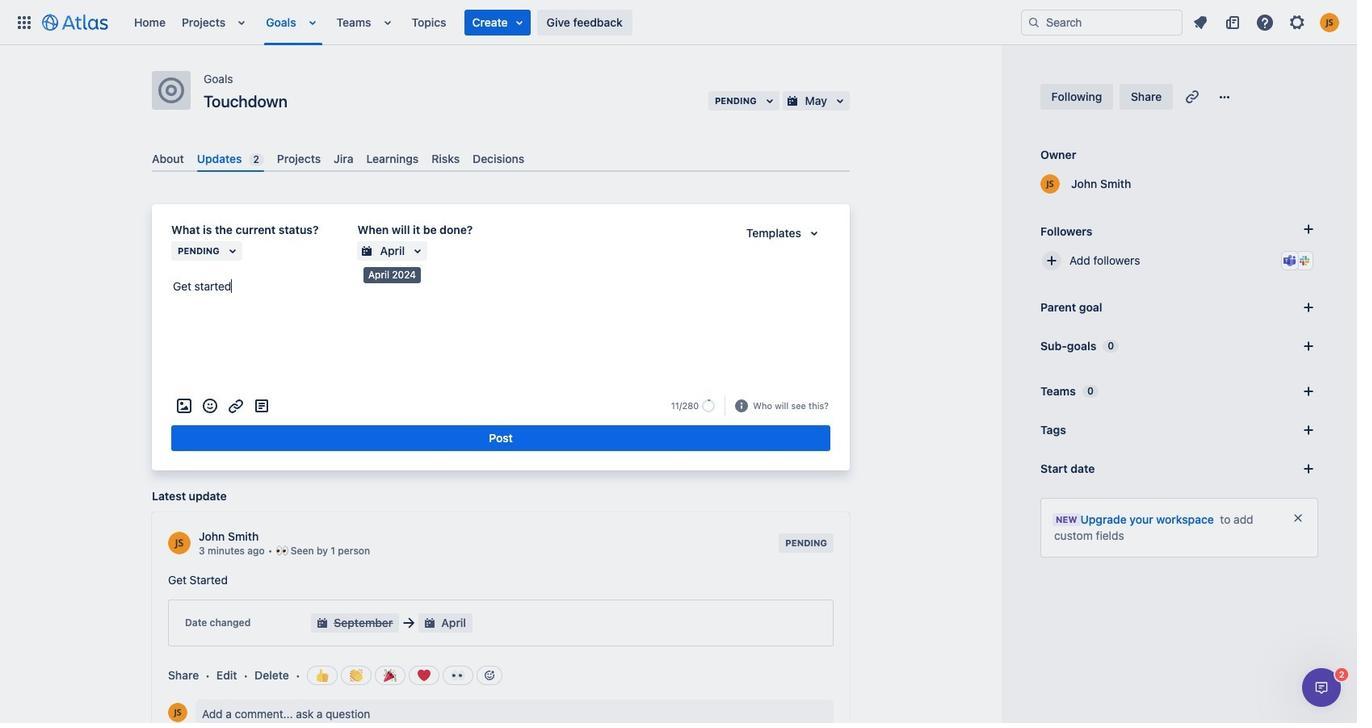 Task type: describe. For each thing, give the bounding box(es) containing it.
:heart: image
[[417, 670, 430, 683]]

:tada: image
[[383, 670, 396, 683]]

:heart: image
[[417, 670, 430, 683]]

:thumbsup: image
[[316, 670, 329, 683]]

top element
[[10, 0, 1021, 45]]

add files, videos, or images image
[[175, 397, 194, 416]]

help image
[[1256, 13, 1275, 32]]

list item inside top element
[[464, 9, 531, 35]]

msteams logo showing  channels are connected to this goal image
[[1284, 255, 1297, 267]]

slack logo showing nan channels are connected to this goal image
[[1298, 255, 1311, 267]]

goal icon image
[[158, 78, 184, 103]]

Search field
[[1021, 9, 1183, 35]]

:tada: image
[[383, 670, 396, 683]]

insert link image
[[226, 397, 246, 416]]

1 horizontal spatial list
[[1186, 9, 1348, 35]]

Main content area, start typing to enter text. text field
[[171, 277, 831, 302]]

changed to image
[[399, 614, 419, 634]]

:clap: image
[[350, 670, 362, 683]]

search image
[[1028, 16, 1041, 29]]



Task type: vqa. For each thing, say whether or not it's contained in the screenshot.
insert link icon
yes



Task type: locate. For each thing, give the bounding box(es) containing it.
close banner image
[[1292, 512, 1305, 525]]

banner
[[0, 0, 1357, 45]]

:clap: image
[[350, 670, 362, 683]]

:thumbsup: image
[[316, 670, 329, 683]]

None search field
[[1021, 9, 1183, 35]]

tab list
[[145, 145, 856, 172]]

add a follower image
[[1299, 220, 1319, 239]]

:eyes: image
[[451, 670, 464, 683], [451, 670, 464, 683]]

0 horizontal spatial list
[[126, 0, 1021, 45]]

dialog
[[1303, 669, 1341, 708]]

tooltip
[[364, 267, 421, 283]]

insert emoji image
[[200, 397, 220, 416]]

list item
[[232, 0, 255, 45], [303, 0, 325, 45], [378, 0, 400, 45], [464, 9, 531, 35]]

add follower image
[[1042, 251, 1062, 271]]

list
[[126, 0, 1021, 45], [1186, 9, 1348, 35]]



